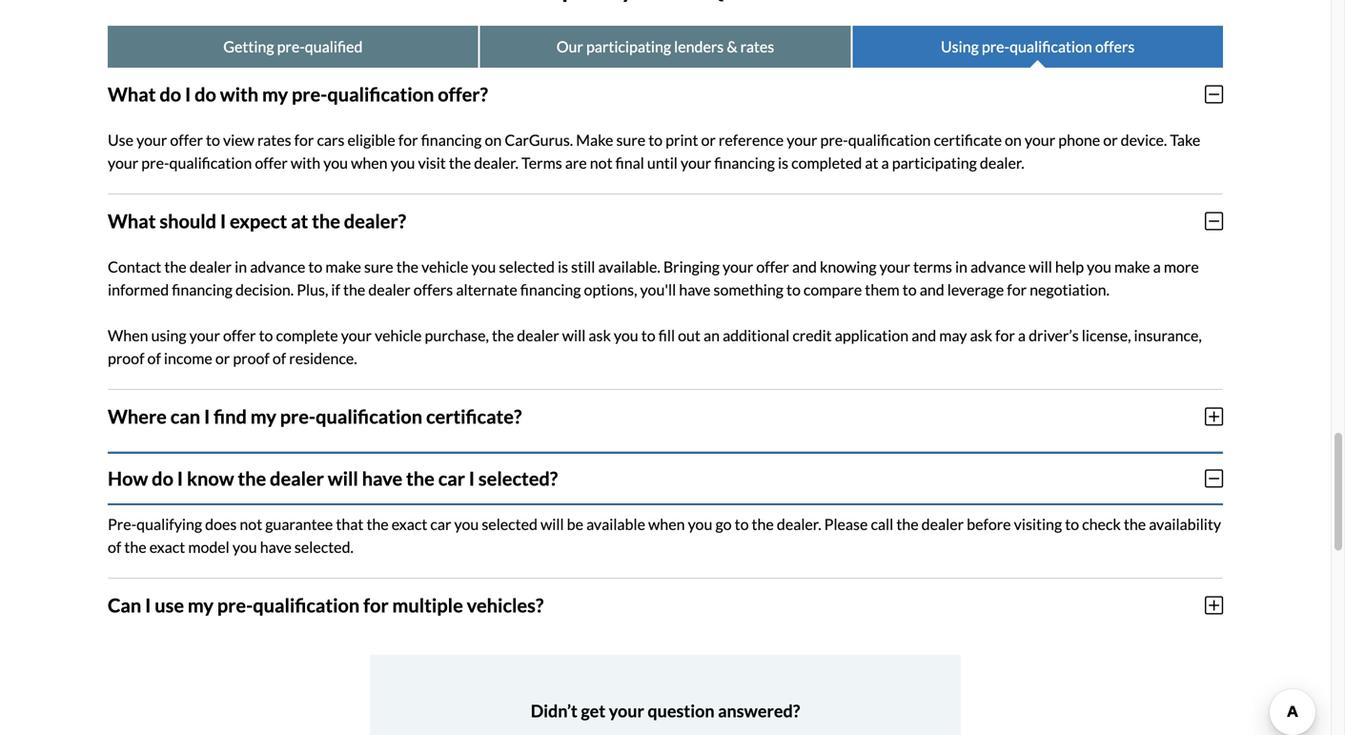 Task type: vqa. For each thing, say whether or not it's contained in the screenshot.
Using pre-qualification offers on the top right
yes



Task type: locate. For each thing, give the bounding box(es) containing it.
of down complete
[[273, 349, 286, 368]]

dealer.
[[474, 154, 519, 172], [980, 154, 1025, 172], [777, 515, 822, 534]]

your down print
[[681, 154, 711, 172]]

2 vertical spatial my
[[188, 594, 214, 617]]

where
[[108, 405, 167, 428]]

with inside use your offer to view rates for cars eligible for financing on cargurus. make sure to print or reference your pre-qualification certificate on your phone or device. take your pre-qualification offer with you when you visit the dealer. terms are not final until your financing is completed at a participating dealer.
[[291, 154, 321, 172]]

0 horizontal spatial of
[[108, 538, 121, 556]]

exact right that
[[392, 515, 427, 534]]

plus square image inside can i use my pre-qualification for multiple vehicles? button
[[1205, 595, 1223, 616]]

have up that
[[362, 467, 403, 490]]

your up them at the top of the page
[[880, 258, 910, 276]]

ask down options,
[[589, 326, 611, 345]]

1 plus square image from the top
[[1205, 406, 1223, 427]]

what up the use
[[108, 83, 156, 106]]

of inside pre-qualifying does not guarantee that the exact car you selected will be available when you go to the dealer. please call the dealer before visiting to check the availability of the exact model you have selected.
[[108, 538, 121, 556]]

the
[[449, 154, 471, 172], [312, 210, 340, 233], [164, 258, 187, 276], [396, 258, 419, 276], [343, 280, 365, 299], [492, 326, 514, 345], [238, 467, 266, 490], [406, 467, 435, 490], [367, 515, 389, 534], [752, 515, 774, 534], [897, 515, 919, 534], [1124, 515, 1146, 534], [124, 538, 146, 556]]

1 horizontal spatial at
[[865, 154, 879, 172]]

will left the help at the top right
[[1029, 258, 1052, 276]]

my right the use
[[188, 594, 214, 617]]

0 horizontal spatial is
[[558, 258, 568, 276]]

availability
[[1149, 515, 1221, 534]]

using
[[941, 37, 979, 56]]

offers inside "contact the dealer in advance to make sure the vehicle you selected is still available. bringing your offer and knowing your terms in advance will help you make a more informed financing decision. plus, if the dealer offers alternate financing options, you'll have something to compare them to and leverage for negotiation."
[[414, 280, 453, 299]]

1 horizontal spatial advance
[[971, 258, 1026, 276]]

the down pre-
[[124, 538, 146, 556]]

0 horizontal spatial with
[[220, 83, 259, 106]]

0 vertical spatial sure
[[616, 131, 646, 149]]

2 proof from the left
[[233, 349, 270, 368]]

0 horizontal spatial when
[[351, 154, 388, 172]]

is down 'reference'
[[778, 154, 789, 172]]

i inside the where can i find my pre-qualification certificate? button
[[204, 405, 210, 428]]

0 horizontal spatial ask
[[589, 326, 611, 345]]

1 horizontal spatial ask
[[970, 326, 993, 345]]

dealer down alternate
[[517, 326, 559, 345]]

advance
[[250, 258, 305, 276], [971, 258, 1026, 276]]

dealer up guarantee
[[270, 467, 324, 490]]

car down certificate? on the bottom left
[[438, 467, 465, 490]]

not
[[590, 154, 613, 172], [240, 515, 262, 534]]

1 horizontal spatial in
[[955, 258, 968, 276]]

0 vertical spatial offers
[[1095, 37, 1135, 56]]

and
[[792, 258, 817, 276], [920, 280, 945, 299], [912, 326, 936, 345]]

on
[[485, 131, 502, 149], [1005, 131, 1022, 149]]

pre- right using
[[982, 37, 1010, 56]]

0 vertical spatial with
[[220, 83, 259, 106]]

2 minus square image from the top
[[1205, 468, 1223, 489]]

for
[[294, 131, 314, 149], [398, 131, 418, 149], [1007, 280, 1027, 299], [995, 326, 1015, 345], [363, 594, 389, 617]]

0 horizontal spatial rates
[[257, 131, 291, 149]]

dealer inside dropdown button
[[270, 467, 324, 490]]

informed
[[108, 280, 169, 299]]

to left compare
[[787, 280, 801, 299]]

1 vertical spatial selected
[[482, 515, 538, 534]]

qualification right using
[[1010, 37, 1092, 56]]

1 horizontal spatial is
[[778, 154, 789, 172]]

a right "completed"
[[882, 154, 889, 172]]

a left more
[[1153, 258, 1161, 276]]

exact
[[392, 515, 427, 534], [149, 538, 185, 556]]

with up view
[[220, 83, 259, 106]]

qualification inside the frequently asked questions tab list
[[1010, 37, 1092, 56]]

2 plus square image from the top
[[1205, 595, 1223, 616]]

contact the dealer in advance to make sure the vehicle you selected is still available. bringing your offer and knowing your terms in advance will help you make a more informed financing decision. plus, if the dealer offers alternate financing options, you'll have something to compare them to and leverage for negotiation.
[[108, 258, 1199, 299]]

0 horizontal spatial participating
[[586, 37, 671, 56]]

to
[[206, 131, 220, 149], [649, 131, 663, 149], [308, 258, 323, 276], [787, 280, 801, 299], [903, 280, 917, 299], [259, 326, 273, 345], [641, 326, 656, 345], [735, 515, 749, 534], [1065, 515, 1079, 534]]

proof up find in the left bottom of the page
[[233, 349, 270, 368]]

your up income
[[189, 326, 220, 345]]

0 horizontal spatial exact
[[149, 538, 185, 556]]

0 vertical spatial have
[[679, 280, 711, 299]]

will left be
[[541, 515, 564, 534]]

0 horizontal spatial not
[[240, 515, 262, 534]]

1 vertical spatial a
[[1153, 258, 1161, 276]]

offer up something
[[756, 258, 789, 276]]

make
[[325, 258, 361, 276], [1115, 258, 1150, 276]]

model
[[188, 538, 230, 556]]

0 vertical spatial my
[[262, 83, 288, 106]]

0 horizontal spatial offers
[[414, 280, 453, 299]]

1 horizontal spatial have
[[362, 467, 403, 490]]

2 ask from the left
[[970, 326, 993, 345]]

1 horizontal spatial participating
[[892, 154, 977, 172]]

using pre-qualification offers tab panel
[[108, 68, 1223, 640]]

vehicles?
[[467, 594, 544, 617]]

will inside "contact the dealer in advance to make sure the vehicle you selected is still available. bringing your offer and knowing your terms in advance will help you make a more informed financing decision. plus, if the dealer offers alternate financing options, you'll have something to compare them to and leverage for negotiation."
[[1029, 258, 1052, 276]]

the right purchase,
[[492, 326, 514, 345]]

1 vertical spatial offers
[[414, 280, 453, 299]]

1 vertical spatial rates
[[257, 131, 291, 149]]

and inside when using your offer to complete your vehicle purchase, the dealer will ask you to fill out an additional credit application and may ask for a driver's license, insurance, proof of income or proof of residence.
[[912, 326, 936, 345]]

of down pre-
[[108, 538, 121, 556]]

or inside when using your offer to complete your vehicle purchase, the dealer will ask you to fill out an additional credit application and may ask for a driver's license, insurance, proof of income or proof of residence.
[[215, 349, 230, 368]]

our participating lenders & rates button
[[480, 26, 851, 68]]

do inside how do i know the dealer will have the car i selected? dropdown button
[[152, 467, 173, 490]]

1 horizontal spatial exact
[[392, 515, 427, 534]]

make up if
[[325, 258, 361, 276]]

not right does
[[240, 515, 262, 534]]

rates inside button
[[741, 37, 774, 56]]

the right if
[[343, 280, 365, 299]]

sure down dealer?
[[364, 258, 393, 276]]

you left fill on the top of page
[[614, 326, 639, 345]]

1 vertical spatial sure
[[364, 258, 393, 276]]

alternate
[[456, 280, 517, 299]]

to left complete
[[259, 326, 273, 345]]

vehicle inside when using your offer to complete your vehicle purchase, the dealer will ask you to fill out an additional credit application and may ask for a driver's license, insurance, proof of income or proof of residence.
[[375, 326, 422, 345]]

1 vertical spatial plus square image
[[1205, 595, 1223, 616]]

for up visit
[[398, 131, 418, 149]]

1 vertical spatial is
[[558, 258, 568, 276]]

pre- right the getting
[[277, 37, 305, 56]]

a left driver's
[[1018, 326, 1026, 345]]

0 horizontal spatial proof
[[108, 349, 144, 368]]

what should i expect at the dealer?
[[108, 210, 406, 233]]

for right "leverage"
[[1007, 280, 1027, 299]]

to left fill on the top of page
[[641, 326, 656, 345]]

eligible
[[348, 131, 395, 149]]

the right check at right
[[1124, 515, 1146, 534]]

and up compare
[[792, 258, 817, 276]]

0 vertical spatial vehicle
[[422, 258, 469, 276]]

1 horizontal spatial dealer.
[[777, 515, 822, 534]]

1 horizontal spatial rates
[[741, 37, 774, 56]]

0 vertical spatial participating
[[586, 37, 671, 56]]

1 vertical spatial car
[[430, 515, 451, 534]]

i inside what do i do with my pre-qualification offer? dropdown button
[[185, 83, 191, 106]]

plus square image
[[1205, 406, 1223, 427], [1205, 595, 1223, 616]]

car up multiple
[[430, 515, 451, 534]]

a inside "contact the dealer in advance to make sure the vehicle you selected is still available. bringing your offer and knowing your terms in advance will help you make a more informed financing decision. plus, if the dealer offers alternate financing options, you'll have something to compare them to and leverage for negotiation."
[[1153, 258, 1161, 276]]

use your offer to view rates for cars eligible for financing on cargurus. make sure to print or reference your pre-qualification certificate on your phone or device. take your pre-qualification offer with you when you visit the dealer. terms are not final until your financing is completed at a participating dealer.
[[108, 131, 1201, 172]]

lenders
[[674, 37, 724, 56]]

sure up final
[[616, 131, 646, 149]]

0 horizontal spatial sure
[[364, 258, 393, 276]]

minus square image inside how do i know the dealer will have the car i selected? dropdown button
[[1205, 468, 1223, 489]]

qualification down selected.
[[253, 594, 360, 617]]

fill
[[659, 326, 675, 345]]

vehicle inside "contact the dealer in advance to make sure the vehicle you selected is still available. bringing your offer and knowing your terms in advance will help you make a more informed financing decision. plus, if the dealer offers alternate financing options, you'll have something to compare them to and leverage for negotiation."
[[422, 258, 469, 276]]

selected up alternate
[[499, 258, 555, 276]]

not down make
[[590, 154, 613, 172]]

available.
[[598, 258, 661, 276]]

with inside dropdown button
[[220, 83, 259, 106]]

plus square image inside the where can i find my pre-qualification certificate? button
[[1205, 406, 1223, 427]]

go
[[716, 515, 732, 534]]

0 horizontal spatial at
[[291, 210, 308, 233]]

completed
[[792, 154, 862, 172]]

do
[[160, 83, 181, 106], [195, 83, 216, 106], [152, 467, 173, 490]]

0 horizontal spatial or
[[215, 349, 230, 368]]

1 vertical spatial not
[[240, 515, 262, 534]]

dealer. left terms
[[474, 154, 519, 172]]

or
[[701, 131, 716, 149], [1103, 131, 1118, 149], [215, 349, 230, 368]]

0 horizontal spatial on
[[485, 131, 502, 149]]

1 vertical spatial at
[[291, 210, 308, 233]]

0 vertical spatial car
[[438, 467, 465, 490]]

i inside what should i expect at the dealer? dropdown button
[[220, 210, 226, 233]]

1 vertical spatial exact
[[149, 538, 185, 556]]

1 horizontal spatial of
[[147, 349, 161, 368]]

you'll
[[640, 280, 676, 299]]

find
[[214, 405, 247, 428]]

of
[[147, 349, 161, 368], [273, 349, 286, 368], [108, 538, 121, 556]]

print
[[666, 131, 698, 149]]

my down 'getting pre-qualified' button
[[262, 83, 288, 106]]

before
[[967, 515, 1011, 534]]

additional
[[723, 326, 790, 345]]

0 vertical spatial plus square image
[[1205, 406, 1223, 427]]

2 horizontal spatial have
[[679, 280, 711, 299]]

0 vertical spatial is
[[778, 154, 789, 172]]

what for what do i do with my pre-qualification offer?
[[108, 83, 156, 106]]

0 vertical spatial minus square image
[[1205, 211, 1223, 232]]

0 horizontal spatial make
[[325, 258, 361, 276]]

0 vertical spatial rates
[[741, 37, 774, 56]]

i for find
[[204, 405, 210, 428]]

0 vertical spatial when
[[351, 154, 388, 172]]

certificate?
[[426, 405, 522, 428]]

terms
[[522, 154, 562, 172]]

1 horizontal spatial a
[[1018, 326, 1026, 345]]

plus,
[[297, 280, 328, 299]]

qualification up eligible
[[327, 83, 434, 106]]

dealer right if
[[368, 280, 411, 299]]

2 on from the left
[[1005, 131, 1022, 149]]

you left the go
[[688, 515, 713, 534]]

ask
[[589, 326, 611, 345], [970, 326, 993, 345]]

using pre-qualification offers button
[[853, 26, 1223, 68]]

when
[[108, 326, 148, 345]]

1 minus square image from the top
[[1205, 211, 1223, 232]]

with down cars
[[291, 154, 321, 172]]

vehicle left purchase,
[[375, 326, 422, 345]]

exact down qualifying
[[149, 538, 185, 556]]

2 vertical spatial a
[[1018, 326, 1026, 345]]

selected inside "contact the dealer in advance to make sure the vehicle you selected is still available. bringing your offer and knowing your terms in advance will help you make a more informed financing decision. plus, if the dealer offers alternate financing options, you'll have something to compare them to and leverage for negotiation."
[[499, 258, 555, 276]]

please
[[824, 515, 868, 534]]

proof
[[108, 349, 144, 368], [233, 349, 270, 368]]

1 vertical spatial my
[[251, 405, 276, 428]]

1 horizontal spatial with
[[291, 154, 321, 172]]

is
[[778, 154, 789, 172], [558, 258, 568, 276]]

until
[[647, 154, 678, 172]]

a inside use your offer to view rates for cars eligible for financing on cargurus. make sure to print or reference your pre-qualification certificate on your phone or device. take your pre-qualification offer with you when you visit the dealer. terms are not final until your financing is completed at a participating dealer.
[[882, 154, 889, 172]]

pre- inside can i use my pre-qualification for multiple vehicles? button
[[217, 594, 253, 617]]

a inside when using your offer to complete your vehicle purchase, the dealer will ask you to fill out an additional credit application and may ask for a driver's license, insurance, proof of income or proof of residence.
[[1018, 326, 1026, 345]]

plus square image for can i use my pre-qualification for multiple vehicles?
[[1205, 595, 1223, 616]]

0 vertical spatial not
[[590, 154, 613, 172]]

0 horizontal spatial in
[[235, 258, 247, 276]]

pre- inside what do i do with my pre-qualification offer? dropdown button
[[292, 83, 327, 106]]

will down options,
[[562, 326, 586, 345]]

at inside dropdown button
[[291, 210, 308, 233]]

my
[[262, 83, 288, 106], [251, 405, 276, 428], [188, 594, 214, 617]]

minus square image
[[1205, 211, 1223, 232], [1205, 468, 1223, 489]]

multiple
[[392, 594, 463, 617]]

2 vertical spatial and
[[912, 326, 936, 345]]

2 make from the left
[[1115, 258, 1150, 276]]

the right visit
[[449, 154, 471, 172]]

vehicle
[[422, 258, 469, 276], [375, 326, 422, 345]]

will
[[1029, 258, 1052, 276], [562, 326, 586, 345], [328, 467, 358, 490], [541, 515, 564, 534]]

leverage
[[948, 280, 1004, 299]]

them
[[865, 280, 900, 299]]

1 in from the left
[[235, 258, 247, 276]]

rates right view
[[257, 131, 291, 149]]

1 horizontal spatial sure
[[616, 131, 646, 149]]

question
[[648, 700, 715, 721]]

when down how do i know the dealer will have the car i selected? dropdown button
[[648, 515, 685, 534]]

on left cargurus.
[[485, 131, 502, 149]]

ask right 'may' at right top
[[970, 326, 993, 345]]

dealer. down certificate
[[980, 154, 1025, 172]]

dealer left the before
[[922, 515, 964, 534]]

0 vertical spatial selected
[[499, 258, 555, 276]]

0 vertical spatial what
[[108, 83, 156, 106]]

1 horizontal spatial on
[[1005, 131, 1022, 149]]

i inside can i use my pre-qualification for multiple vehicles? button
[[145, 594, 151, 617]]

2 horizontal spatial or
[[1103, 131, 1118, 149]]

0 horizontal spatial a
[[882, 154, 889, 172]]

advance up "decision."
[[250, 258, 305, 276]]

do for know
[[152, 467, 173, 490]]

1 vertical spatial and
[[920, 280, 945, 299]]

you down cars
[[323, 154, 348, 172]]

1 horizontal spatial proof
[[233, 349, 270, 368]]

you right the help at the top right
[[1087, 258, 1112, 276]]

0 vertical spatial at
[[865, 154, 879, 172]]

of for does
[[108, 538, 121, 556]]

participating down certificate
[[892, 154, 977, 172]]

have down guarantee
[[260, 538, 292, 556]]

participating
[[586, 37, 671, 56], [892, 154, 977, 172]]

1 what from the top
[[108, 83, 156, 106]]

where can i find my pre-qualification certificate? button
[[108, 390, 1223, 443]]

if
[[331, 280, 340, 299]]

how
[[108, 467, 148, 490]]

vehicle up alternate
[[422, 258, 469, 276]]

0 vertical spatial and
[[792, 258, 817, 276]]

offer down "decision."
[[223, 326, 256, 345]]

1 horizontal spatial when
[[648, 515, 685, 534]]

1 vertical spatial participating
[[892, 154, 977, 172]]

available
[[586, 515, 645, 534]]

offer inside "contact the dealer in advance to make sure the vehicle you selected is still available. bringing your offer and knowing your terms in advance will help you make a more informed financing decision. plus, if the dealer offers alternate financing options, you'll have something to compare them to and leverage for negotiation."
[[756, 258, 789, 276]]

2 horizontal spatial a
[[1153, 258, 1161, 276]]

make
[[576, 131, 613, 149]]

0 horizontal spatial advance
[[250, 258, 305, 276]]

with
[[220, 83, 259, 106], [291, 154, 321, 172]]

your up something
[[723, 258, 753, 276]]

i for know
[[177, 467, 183, 490]]

1 vertical spatial what
[[108, 210, 156, 233]]

will inside when using your offer to complete your vehicle purchase, the dealer will ask you to fill out an additional credit application and may ask for a driver's license, insurance, proof of income or proof of residence.
[[562, 326, 586, 345]]

my right find in the left bottom of the page
[[251, 405, 276, 428]]

and left 'may' at right top
[[912, 326, 936, 345]]

or right income
[[215, 349, 230, 368]]

is inside "contact the dealer in advance to make sure the vehicle you selected is still available. bringing your offer and knowing your terms in advance will help you make a more informed financing decision. plus, if the dealer offers alternate financing options, you'll have something to compare them to and leverage for negotiation."
[[558, 258, 568, 276]]

to up plus,
[[308, 258, 323, 276]]

in
[[235, 258, 247, 276], [955, 258, 968, 276]]

rates
[[741, 37, 774, 56], [257, 131, 291, 149]]

1 horizontal spatial or
[[701, 131, 716, 149]]

advance up "leverage"
[[971, 258, 1026, 276]]

or right print
[[701, 131, 716, 149]]

1 vertical spatial when
[[648, 515, 685, 534]]

more
[[1164, 258, 1199, 276]]

minus square image for what should i expect at the dealer?
[[1205, 211, 1223, 232]]

using
[[151, 326, 186, 345]]

in up "decision."
[[235, 258, 247, 276]]

pre- down residence.
[[280, 405, 316, 428]]

where can i find my pre-qualification certificate?
[[108, 405, 522, 428]]

1 vertical spatial minus square image
[[1205, 468, 1223, 489]]

when using your offer to complete your vehicle purchase, the dealer will ask you to fill out an additional credit application and may ask for a driver's license, insurance, proof of income or proof of residence.
[[108, 326, 1202, 368]]

have inside pre-qualifying does not guarantee that the exact car you selected will be available when you go to the dealer. please call the dealer before visiting to check the availability of the exact model you have selected.
[[260, 538, 292, 556]]

selected
[[499, 258, 555, 276], [482, 515, 538, 534]]

0 vertical spatial a
[[882, 154, 889, 172]]

minus square image inside what should i expect at the dealer? dropdown button
[[1205, 211, 1223, 232]]

using pre-qualification offers
[[941, 37, 1135, 56]]

minus square image
[[1205, 84, 1223, 105]]

0 horizontal spatial have
[[260, 538, 292, 556]]

1 horizontal spatial not
[[590, 154, 613, 172]]

for left multiple
[[363, 594, 389, 617]]

dealer?
[[344, 210, 406, 233]]

1 horizontal spatial make
[[1115, 258, 1150, 276]]

1 horizontal spatial offers
[[1095, 37, 1135, 56]]

pre- down model
[[217, 594, 253, 617]]

you
[[323, 154, 348, 172], [391, 154, 415, 172], [471, 258, 496, 276], [1087, 258, 1112, 276], [614, 326, 639, 345], [454, 515, 479, 534], [688, 515, 713, 534], [233, 538, 257, 556]]

2 what from the top
[[108, 210, 156, 233]]

2 advance from the left
[[971, 258, 1026, 276]]

will inside pre-qualifying does not guarantee that the exact car you selected will be available when you go to the dealer. please call the dealer before visiting to check the availability of the exact model you have selected.
[[541, 515, 564, 534]]

selected?
[[479, 467, 558, 490]]

2 vertical spatial have
[[260, 538, 292, 556]]

to left view
[[206, 131, 220, 149]]

do for do
[[160, 83, 181, 106]]

2 in from the left
[[955, 258, 968, 276]]

1 vertical spatial vehicle
[[375, 326, 422, 345]]

rates right &
[[741, 37, 774, 56]]

a
[[882, 154, 889, 172], [1153, 258, 1161, 276], [1018, 326, 1026, 345]]

pre- up cars
[[292, 83, 327, 106]]

1 vertical spatial have
[[362, 467, 403, 490]]

at right expect at the left top of the page
[[291, 210, 308, 233]]

1 vertical spatial with
[[291, 154, 321, 172]]

income
[[164, 349, 212, 368]]



Task type: describe. For each thing, give the bounding box(es) containing it.
financing down "still"
[[520, 280, 581, 299]]

are
[[565, 154, 587, 172]]

terms
[[913, 258, 952, 276]]

the right that
[[367, 515, 389, 534]]

qualification inside dropdown button
[[327, 83, 434, 106]]

0 horizontal spatial dealer.
[[474, 154, 519, 172]]

your up "completed"
[[787, 131, 818, 149]]

does
[[205, 515, 237, 534]]

frequently asked questions tab list
[[108, 26, 1223, 68]]

pre- inside using pre-qualification offers button
[[982, 37, 1010, 56]]

help
[[1055, 258, 1084, 276]]

dealer. inside pre-qualifying does not guarantee that the exact car you selected will be available when you go to the dealer. please call the dealer before visiting to check the availability of the exact model you have selected.
[[777, 515, 822, 534]]

may
[[939, 326, 967, 345]]

you down selected?
[[454, 515, 479, 534]]

cars
[[317, 131, 345, 149]]

use
[[155, 594, 184, 617]]

minus square image for how do i know the dealer will have the car i selected?
[[1205, 468, 1223, 489]]

can
[[170, 405, 200, 428]]

&
[[727, 37, 738, 56]]

when inside use your offer to view rates for cars eligible for financing on cargurus. make sure to print or reference your pre-qualification certificate on your phone or device. take your pre-qualification offer with you when you visit the dealer. terms are not final until your financing is completed at a participating dealer.
[[351, 154, 388, 172]]

what do i do with my pre-qualification offer? button
[[108, 68, 1223, 121]]

license,
[[1082, 326, 1131, 345]]

the inside use your offer to view rates for cars eligible for financing on cargurus. make sure to print or reference your pre-qualification certificate on your phone or device. take your pre-qualification offer with you when you visit the dealer. terms are not final until your financing is completed at a participating dealer.
[[449, 154, 471, 172]]

can i use my pre-qualification for multiple vehicles?
[[108, 594, 544, 617]]

sure inside "contact the dealer in advance to make sure the vehicle you selected is still available. bringing your offer and knowing your terms in advance will help you make a more informed financing decision. plus, if the dealer offers alternate financing options, you'll have something to compare them to and leverage for negotiation."
[[364, 258, 393, 276]]

negotiation.
[[1030, 280, 1110, 299]]

know
[[187, 467, 234, 490]]

to up until
[[649, 131, 663, 149]]

get
[[581, 700, 606, 721]]

contact
[[108, 258, 161, 276]]

guarantee
[[265, 515, 333, 534]]

your right the use
[[136, 131, 167, 149]]

view
[[223, 131, 254, 149]]

pre- inside 'getting pre-qualified' button
[[277, 37, 305, 56]]

an
[[704, 326, 720, 345]]

you down does
[[233, 538, 257, 556]]

didn't
[[531, 700, 578, 721]]

check
[[1082, 515, 1121, 534]]

the right know
[[238, 467, 266, 490]]

visit
[[418, 154, 446, 172]]

the left dealer?
[[312, 210, 340, 233]]

your down the use
[[108, 154, 138, 172]]

something
[[714, 280, 784, 299]]

insurance,
[[1134, 326, 1202, 345]]

0 vertical spatial exact
[[392, 515, 427, 534]]

driver's
[[1029, 326, 1079, 345]]

your right get
[[609, 700, 644, 721]]

dealer inside when using your offer to complete your vehicle purchase, the dealer will ask you to fill out an additional credit application and may ask for a driver's license, insurance, proof of income or proof of residence.
[[517, 326, 559, 345]]

to right the go
[[735, 515, 749, 534]]

offer?
[[438, 83, 488, 106]]

participating inside button
[[586, 37, 671, 56]]

sure inside use your offer to view rates for cars eligible for financing on cargurus. make sure to print or reference your pre-qualification certificate on your phone or device. take your pre-qualification offer with you when you visit the dealer. terms are not final until your financing is completed at a participating dealer.
[[616, 131, 646, 149]]

final
[[616, 154, 644, 172]]

the right contact
[[164, 258, 187, 276]]

complete
[[276, 326, 338, 345]]

you up alternate
[[471, 258, 496, 276]]

at inside use your offer to view rates for cars eligible for financing on cargurus. make sure to print or reference your pre-qualification certificate on your phone or device. take your pre-qualification offer with you when you visit the dealer. terms are not final until your financing is completed at a participating dealer.
[[865, 154, 879, 172]]

our
[[557, 37, 583, 56]]

knowing
[[820, 258, 877, 276]]

pre-
[[108, 515, 137, 534]]

pre- up 'should'
[[141, 154, 169, 172]]

qualified
[[305, 37, 363, 56]]

financing up using
[[172, 280, 233, 299]]

participating inside use your offer to view rates for cars eligible for financing on cargurus. make sure to print or reference your pre-qualification certificate on your phone or device. take your pre-qualification offer with you when you visit the dealer. terms are not final until your financing is completed at a participating dealer.
[[892, 154, 977, 172]]

getting pre-qualified
[[223, 37, 363, 56]]

credit
[[793, 326, 832, 345]]

application
[[835, 326, 909, 345]]

dealer down 'should'
[[189, 258, 232, 276]]

will inside dropdown button
[[328, 467, 358, 490]]

2 horizontal spatial of
[[273, 349, 286, 368]]

reference
[[719, 131, 784, 149]]

not inside use your offer to view rates for cars eligible for financing on cargurus. make sure to print or reference your pre-qualification certificate on your phone or device. take your pre-qualification offer with you when you visit the dealer. terms are not final until your financing is completed at a participating dealer.
[[590, 154, 613, 172]]

how do i know the dealer will have the car i selected?
[[108, 467, 558, 490]]

call
[[871, 515, 894, 534]]

have inside "contact the dealer in advance to make sure the vehicle you selected is still available. bringing your offer and knowing your terms in advance will help you make a more informed financing decision. plus, if the dealer offers alternate financing options, you'll have something to compare them to and leverage for negotiation."
[[679, 280, 711, 299]]

options,
[[584, 280, 637, 299]]

for inside when using your offer to complete your vehicle purchase, the dealer will ask you to fill out an additional credit application and may ask for a driver's license, insurance, proof of income or proof of residence.
[[995, 326, 1015, 345]]

1 advance from the left
[[250, 258, 305, 276]]

answered?
[[718, 700, 800, 721]]

1 make from the left
[[325, 258, 361, 276]]

qualification up how do i know the dealer will have the car i selected? in the bottom left of the page
[[316, 405, 422, 428]]

still
[[571, 258, 595, 276]]

you left visit
[[391, 154, 415, 172]]

my inside button
[[188, 594, 214, 617]]

to left check at right
[[1065, 515, 1079, 534]]

offer inside when using your offer to complete your vehicle purchase, the dealer will ask you to fill out an additional credit application and may ask for a driver's license, insurance, proof of income or proof of residence.
[[223, 326, 256, 345]]

the right call in the right bottom of the page
[[897, 515, 919, 534]]

purchase,
[[425, 326, 489, 345]]

plus square image for where can i find my pre-qualification certificate?
[[1205, 406, 1223, 427]]

for inside "contact the dealer in advance to make sure the vehicle you selected is still available. bringing your offer and knowing your terms in advance will help you make a more informed financing decision. plus, if the dealer offers alternate financing options, you'll have something to compare them to and leverage for negotiation."
[[1007, 280, 1027, 299]]

how do i know the dealer will have the car i selected? button
[[108, 452, 1223, 505]]

2 horizontal spatial dealer.
[[980, 154, 1025, 172]]

that
[[336, 515, 364, 534]]

qualification up "completed"
[[848, 131, 931, 149]]

your left phone
[[1025, 131, 1056, 149]]

offer up expect at the left top of the page
[[255, 154, 288, 172]]

when inside pre-qualifying does not guarantee that the exact car you selected will be available when you go to the dealer. please call the dealer before visiting to check the availability of the exact model you have selected.
[[648, 515, 685, 534]]

take
[[1170, 131, 1201, 149]]

for inside button
[[363, 594, 389, 617]]

use
[[108, 131, 134, 149]]

residence.
[[289, 349, 357, 368]]

offers inside button
[[1095, 37, 1135, 56]]

pre-qualifying does not guarantee that the exact car you selected will be available when you go to the dealer. please call the dealer before visiting to check the availability of the exact model you have selected.
[[108, 515, 1221, 556]]

what for what should i expect at the dealer?
[[108, 210, 156, 233]]

pre- up "completed"
[[820, 131, 848, 149]]

qualification down view
[[169, 154, 252, 172]]

be
[[567, 515, 584, 534]]

car inside pre-qualifying does not guarantee that the exact car you selected will be available when you go to the dealer. please call the dealer before visiting to check the availability of the exact model you have selected.
[[430, 515, 451, 534]]

didn't get your question answered?
[[531, 700, 800, 721]]

not inside pre-qualifying does not guarantee that the exact car you selected will be available when you go to the dealer. please call the dealer before visiting to check the availability of the exact model you have selected.
[[240, 515, 262, 534]]

rates inside use your offer to view rates for cars eligible for financing on cargurus. make sure to print or reference your pre-qualification certificate on your phone or device. take your pre-qualification offer with you when you visit the dealer. terms are not final until your financing is completed at a participating dealer.
[[257, 131, 291, 149]]

financing up visit
[[421, 131, 482, 149]]

compare
[[804, 280, 862, 299]]

i for do
[[185, 83, 191, 106]]

the inside when using your offer to complete your vehicle purchase, the dealer will ask you to fill out an additional credit application and may ask for a driver's license, insurance, proof of income or proof of residence.
[[492, 326, 514, 345]]

qualification inside button
[[253, 594, 360, 617]]

decision.
[[236, 280, 294, 299]]

my inside dropdown button
[[262, 83, 288, 106]]

is inside use your offer to view rates for cars eligible for financing on cargurus. make sure to print or reference your pre-qualification certificate on your phone or device. take your pre-qualification offer with you when you visit the dealer. terms are not final until your financing is completed at a participating dealer.
[[778, 154, 789, 172]]

i for expect
[[220, 210, 226, 233]]

your up residence.
[[341, 326, 372, 345]]

should
[[160, 210, 216, 233]]

cargurus.
[[505, 131, 573, 149]]

my inside button
[[251, 405, 276, 428]]

the down dealer?
[[396, 258, 419, 276]]

to right them at the top of the page
[[903, 280, 917, 299]]

device.
[[1121, 131, 1167, 149]]

bringing
[[663, 258, 720, 276]]

financing down 'reference'
[[714, 154, 775, 172]]

qualifying
[[136, 515, 202, 534]]

visiting
[[1014, 515, 1062, 534]]

phone
[[1059, 131, 1100, 149]]

1 on from the left
[[485, 131, 502, 149]]

the right the go
[[752, 515, 774, 534]]

getting
[[223, 37, 274, 56]]

selected inside pre-qualifying does not guarantee that the exact car you selected will be available when you go to the dealer. please call the dealer before visiting to check the availability of the exact model you have selected.
[[482, 515, 538, 534]]

can i use my pre-qualification for multiple vehicles? button
[[108, 579, 1223, 632]]

of for your
[[147, 349, 161, 368]]

you inside when using your offer to complete your vehicle purchase, the dealer will ask you to fill out an additional credit application and may ask for a driver's license, insurance, proof of income or proof of residence.
[[614, 326, 639, 345]]

1 proof from the left
[[108, 349, 144, 368]]

dealer inside pre-qualifying does not guarantee that the exact car you selected will be available when you go to the dealer. please call the dealer before visiting to check the availability of the exact model you have selected.
[[922, 515, 964, 534]]

offer left view
[[170, 131, 203, 149]]

have inside how do i know the dealer will have the car i selected? dropdown button
[[362, 467, 403, 490]]

1 ask from the left
[[589, 326, 611, 345]]

for left cars
[[294, 131, 314, 149]]

can
[[108, 594, 141, 617]]

what do i do with my pre-qualification offer?
[[108, 83, 488, 106]]

our participating lenders & rates
[[557, 37, 774, 56]]

selected.
[[295, 538, 354, 556]]

pre- inside the where can i find my pre-qualification certificate? button
[[280, 405, 316, 428]]

certificate
[[934, 131, 1002, 149]]

car inside dropdown button
[[438, 467, 465, 490]]

the down certificate? on the bottom left
[[406, 467, 435, 490]]



